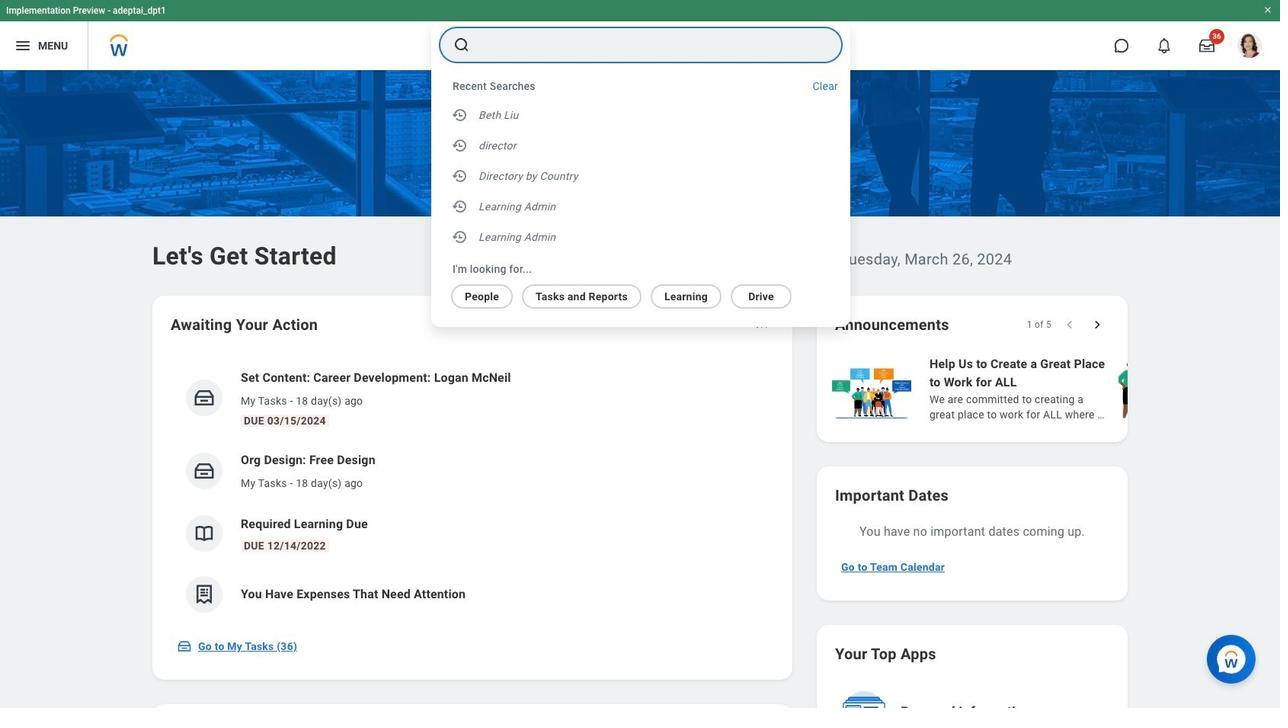 Task type: locate. For each thing, give the bounding box(es) containing it.
status
[[1027, 319, 1052, 331]]

0 vertical spatial time image
[[451, 106, 470, 124]]

1 horizontal spatial list
[[829, 354, 1280, 424]]

1 vertical spatial list box
[[431, 278, 832, 309]]

time image
[[451, 136, 470, 155], [451, 167, 470, 185]]

1 vertical spatial time image
[[451, 197, 470, 216]]

None search field
[[431, 22, 851, 327]]

main content
[[0, 70, 1280, 708]]

1 vertical spatial inbox image
[[193, 460, 216, 482]]

search image
[[453, 36, 471, 54]]

time image
[[451, 106, 470, 124], [451, 197, 470, 216], [451, 228, 470, 246]]

inbox image
[[193, 386, 216, 409], [193, 460, 216, 482]]

list box
[[431, 100, 851, 255], [431, 278, 832, 309]]

2 vertical spatial time image
[[451, 228, 470, 246]]

1 list box from the top
[[431, 100, 851, 255]]

0 vertical spatial time image
[[451, 136, 470, 155]]

dashboard expenses image
[[193, 583, 216, 606]]

1 time image from the top
[[451, 136, 470, 155]]

0 vertical spatial list box
[[431, 100, 851, 255]]

2 inbox image from the top
[[193, 460, 216, 482]]

profile logan mcneil image
[[1238, 34, 1262, 61]]

inbox image
[[177, 639, 192, 654]]

0 vertical spatial inbox image
[[193, 386, 216, 409]]

list
[[829, 354, 1280, 424], [171, 357, 774, 625]]

banner
[[0, 0, 1280, 70]]

notifications large image
[[1157, 38, 1172, 53]]

1 inbox image from the top
[[193, 386, 216, 409]]

1 vertical spatial time image
[[451, 167, 470, 185]]



Task type: vqa. For each thing, say whether or not it's contained in the screenshot.
3rd time icon from the top
yes



Task type: describe. For each thing, give the bounding box(es) containing it.
chevron right small image
[[1090, 317, 1105, 332]]

2 time image from the top
[[451, 197, 470, 216]]

2 time image from the top
[[451, 167, 470, 185]]

close environment banner image
[[1264, 5, 1273, 14]]

2 list box from the top
[[431, 278, 832, 309]]

inbox large image
[[1200, 38, 1215, 53]]

justify image
[[14, 37, 32, 55]]

0 horizontal spatial list
[[171, 357, 774, 625]]

3 time image from the top
[[451, 228, 470, 246]]

Search Workday  search field
[[480, 28, 811, 62]]

1 time image from the top
[[451, 106, 470, 124]]

chevron left small image
[[1062, 317, 1078, 332]]

book open image
[[193, 522, 216, 545]]



